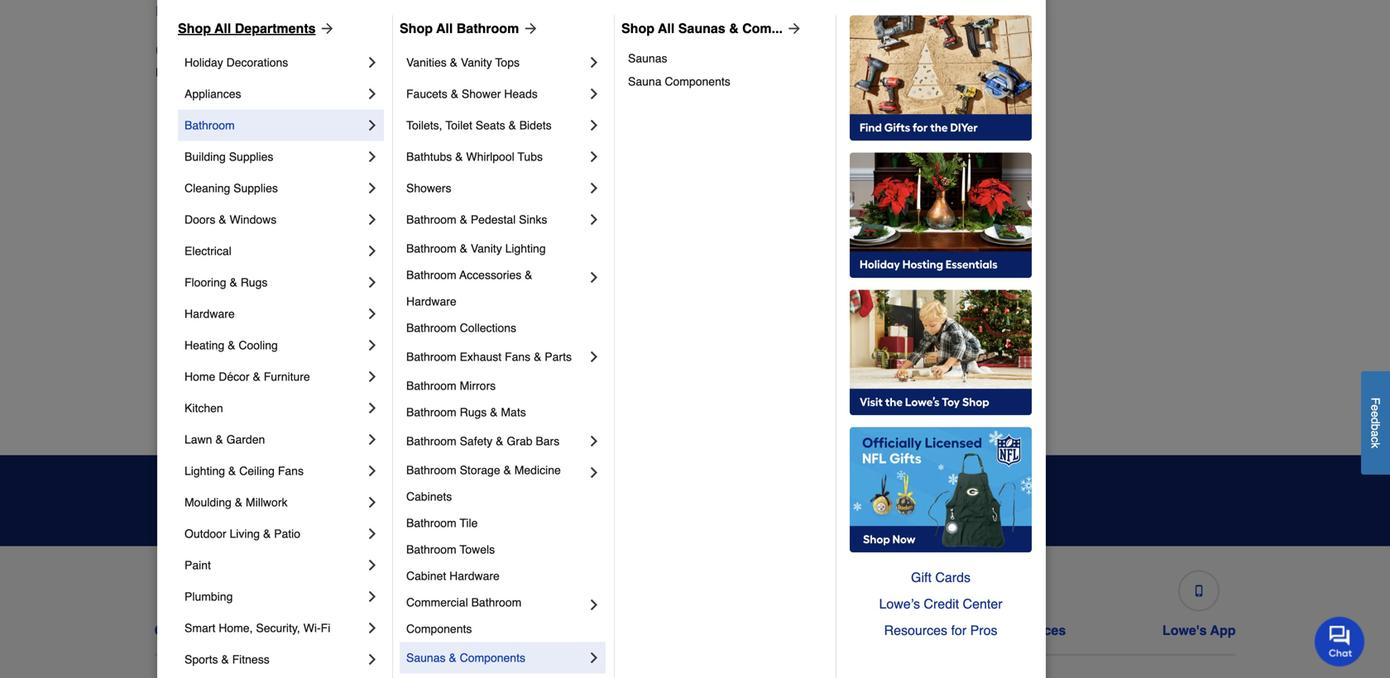 Task type: vqa. For each thing, say whether or not it's contained in the screenshot.
the bottommost Saunas
yes



Task type: locate. For each thing, give the bounding box(es) containing it.
vanities & vanity tops
[[406, 56, 520, 69]]

sign up
[[942, 493, 992, 509]]

east inside the east rutherford link
[[169, 317, 192, 330]]

& left com...
[[729, 21, 739, 36]]

all up vanities
[[436, 21, 453, 36]]

voorhees link
[[978, 381, 1027, 398]]

all for saunas
[[658, 21, 675, 36]]

bathroom for bathroom towels
[[406, 543, 457, 556]]

3 shop from the left
[[622, 21, 655, 36]]

new jersey button
[[357, 1, 426, 21]]

bathroom for bathroom accessories & hardware
[[406, 268, 457, 282]]

0 horizontal spatial jersey
[[270, 66, 304, 79]]

1 horizontal spatial shop
[[400, 21, 433, 36]]

supplies up cleaning supplies
[[229, 150, 273, 163]]

& inside bathroom storage & medicine cabinets
[[504, 464, 511, 477]]

& right sports
[[221, 653, 229, 667]]

supplies for cleaning supplies
[[234, 182, 278, 195]]

2 horizontal spatial lowe's
[[1163, 623, 1207, 638]]

bathroom rugs & mats
[[406, 406, 526, 419]]

flooring
[[185, 276, 226, 289]]

gift cards link
[[770, 564, 841, 639], [850, 565, 1032, 591]]

credit for lowe's
[[924, 597, 959, 612]]

east
[[169, 283, 192, 297], [169, 317, 192, 330]]

appliances link
[[185, 78, 364, 110]]

hackettstown
[[439, 151, 508, 164]]

1 vertical spatial a
[[1369, 431, 1382, 437]]

flooring & rugs
[[185, 276, 268, 289]]

jersey up vanities
[[387, 3, 426, 19]]

0 vertical spatial gift
[[911, 570, 932, 585]]

0 horizontal spatial shop
[[178, 21, 211, 36]]

0 horizontal spatial rugs
[[241, 276, 268, 289]]

shop all saunas & com... link
[[622, 19, 803, 38]]

eatontown
[[169, 350, 224, 363]]

0 vertical spatial gift cards
[[911, 570, 971, 585]]

east inside east brunswick link
[[169, 283, 192, 297]]

parts
[[545, 350, 572, 364]]

0 vertical spatial supplies
[[229, 150, 273, 163]]

tops
[[495, 56, 520, 69]]

shop down "new jersey"
[[400, 21, 433, 36]]

new jersey
[[357, 3, 426, 19]]

saunas
[[678, 21, 726, 36], [628, 52, 667, 65], [406, 652, 446, 665]]

holiday
[[185, 56, 223, 69]]

arrow right image up tops
[[519, 20, 539, 37]]

bathroom down 'bathroom mirrors'
[[406, 406, 457, 419]]

0 horizontal spatial saunas
[[406, 652, 446, 665]]

saunas link
[[628, 47, 824, 70]]

2 east from the top
[[169, 317, 192, 330]]

components down "commercial"
[[406, 623, 472, 636]]

chevron right image for bathroom exhaust fans & parts
[[586, 349, 602, 365]]

2 e from the top
[[1369, 411, 1382, 418]]

& left patio
[[263, 527, 271, 541]]

order
[[365, 623, 401, 638]]

brick link
[[169, 149, 195, 166]]

bathroom down holmdel
[[406, 268, 457, 282]]

paint link
[[185, 550, 364, 581]]

& right vanities
[[450, 56, 458, 69]]

sicklerville link
[[978, 249, 1033, 265]]

shop all bathroom
[[400, 21, 519, 36]]

2 horizontal spatial shop
[[622, 21, 655, 36]]

collections
[[460, 321, 516, 335]]

1 vertical spatial east
[[169, 317, 192, 330]]

wi-
[[303, 622, 321, 635]]

2 vertical spatial jersey
[[439, 317, 473, 330]]

0 horizontal spatial center
[[632, 623, 674, 638]]

chevron right image for showers
[[586, 180, 602, 196]]

0 vertical spatial fans
[[505, 350, 531, 364]]

shop down find a store
[[178, 21, 211, 36]]

0 vertical spatial a
[[187, 3, 195, 19]]

1 horizontal spatial saunas
[[628, 52, 667, 65]]

lowe's for lowe's credit center
[[542, 623, 586, 638]]

1 vertical spatial components
[[406, 623, 472, 636]]

bathroom up cabinets
[[406, 464, 457, 477]]

1 vertical spatial new
[[243, 66, 267, 79]]

1 horizontal spatial cards
[[935, 570, 971, 585]]

& right bathtubs at left
[[455, 150, 463, 163]]

bathroom towels
[[406, 543, 495, 556]]

arrow right image
[[316, 20, 336, 37], [519, 20, 539, 37], [783, 20, 803, 37]]

building supplies
[[185, 150, 273, 163]]

1 vertical spatial supplies
[[234, 182, 278, 195]]

find gifts for the diyer. image
[[850, 15, 1032, 141]]

visit the lowe's toy shop. image
[[850, 290, 1032, 416]]

hackettstown link
[[439, 149, 508, 166]]

hillsborough
[[439, 217, 503, 230]]

& right lawn
[[215, 433, 223, 446]]

1 vertical spatial rugs
[[460, 406, 487, 419]]

1 vertical spatial saunas
[[628, 52, 667, 65]]

center for lowe's credit center
[[963, 597, 1003, 612]]

3 arrow right image from the left
[[783, 20, 803, 37]]

saunas up saunas link at the top of page
[[678, 21, 726, 36]]

2 horizontal spatial saunas
[[678, 21, 726, 36]]

1 horizontal spatial arrow right image
[[519, 20, 539, 37]]

lowe's for lowe's app
[[1163, 623, 1207, 638]]

bathroom down hillsborough
[[406, 242, 457, 255]]

2 horizontal spatial all
[[658, 21, 675, 36]]

find a store
[[156, 3, 232, 19]]

chevron right image for doors & windows
[[364, 211, 381, 228]]

0 vertical spatial cards
[[935, 570, 971, 585]]

& down bathroom & vanity lighting link on the left top of page
[[525, 268, 533, 282]]

status
[[405, 623, 445, 638]]

1 vertical spatial gift
[[774, 623, 797, 638]]

shop up sauna
[[622, 21, 655, 36]]

chevron right image for kitchen
[[364, 400, 381, 417]]

furniture
[[264, 370, 310, 383]]

turnersville
[[978, 317, 1038, 330]]

jersey up lawnside link
[[439, 317, 473, 330]]

vanity for tops
[[461, 56, 492, 69]]

1 horizontal spatial city
[[476, 317, 496, 330]]

0 horizontal spatial credit
[[590, 623, 628, 638]]

0 vertical spatial center
[[963, 597, 1003, 612]]

chevron right image for sports & fitness
[[364, 652, 381, 668]]

saunas down status
[[406, 652, 446, 665]]

credit
[[924, 597, 959, 612], [590, 623, 628, 638]]

east up heating
[[169, 317, 192, 330]]

chevron right image for holiday decorations
[[364, 54, 381, 71]]

components down commercial bathroom components link
[[460, 652, 526, 665]]

smart
[[185, 622, 215, 635]]

chevron right image for saunas & components
[[586, 650, 602, 667]]

lowe's app
[[1163, 623, 1236, 638]]

fitness
[[232, 653, 270, 667]]

bathroom towels link
[[406, 537, 602, 563]]

&
[[729, 21, 739, 36], [450, 56, 458, 69], [451, 87, 459, 100], [509, 119, 516, 132], [455, 150, 463, 163], [219, 213, 226, 226], [460, 213, 468, 226], [460, 242, 468, 255], [525, 268, 533, 282], [230, 276, 237, 289], [228, 339, 235, 352], [534, 350, 542, 364], [253, 370, 261, 383], [490, 406, 498, 419], [215, 433, 223, 446], [496, 435, 504, 448], [504, 464, 511, 477], [228, 465, 236, 478], [235, 496, 243, 509], [263, 527, 271, 541], [228, 623, 237, 638], [449, 652, 457, 665], [221, 653, 229, 667]]

bathroom down the showers
[[406, 213, 457, 226]]

appliances
[[185, 87, 241, 100]]

officially licensed n f l gifts. shop now. image
[[850, 427, 1032, 553]]

cooling
[[239, 339, 278, 352]]

jersey down departments
[[270, 66, 304, 79]]

e up d
[[1369, 405, 1382, 411]]

customer care image
[[206, 586, 217, 597]]

lighting down the sinks
[[505, 242, 546, 255]]

chevron right image for hardware
[[364, 306, 381, 322]]

holmdel
[[439, 250, 481, 264]]

bathroom exhaust fans & parts link
[[406, 341, 586, 373]]

0 vertical spatial credit
[[924, 597, 959, 612]]

1 horizontal spatial fans
[[505, 350, 531, 364]]

bathroom inside bathroom accessories & hardware
[[406, 268, 457, 282]]

supplies
[[229, 150, 273, 163], [234, 182, 278, 195]]

plumbing link
[[185, 581, 364, 613]]

& right décor
[[253, 370, 261, 383]]

bathroom collections link
[[406, 315, 602, 341]]

1 vertical spatial city
[[476, 317, 496, 330]]

rugs down lumberton
[[460, 406, 487, 419]]

1 vertical spatial credit
[[590, 623, 628, 638]]

0 horizontal spatial gift cards
[[774, 623, 838, 638]]

& left parts at the bottom of the page
[[534, 350, 542, 364]]

bathroom up lawnside link
[[406, 321, 457, 335]]

chevron right image for moulding & millwork
[[364, 494, 381, 511]]

east down "deptford"
[[169, 283, 192, 297]]

cabinet hardware
[[406, 570, 500, 583]]

2 horizontal spatial jersey
[[439, 317, 473, 330]]

1 vertical spatial vanity
[[471, 242, 502, 255]]

components down saunas link at the top of page
[[665, 75, 731, 88]]

arrow right image up holiday decorations link at the left
[[316, 20, 336, 37]]

1 arrow right image from the left
[[316, 20, 336, 37]]

1 horizontal spatial rugs
[[460, 406, 487, 419]]

a right find
[[187, 3, 195, 19]]

bathroom collections
[[406, 321, 516, 335]]

bathroom
[[457, 21, 519, 36], [185, 119, 235, 132], [406, 213, 457, 226], [406, 242, 457, 255], [406, 268, 457, 282], [406, 321, 457, 335], [406, 350, 457, 364], [406, 379, 457, 393], [406, 406, 457, 419], [406, 435, 457, 448], [406, 464, 457, 477], [406, 517, 457, 530], [406, 543, 457, 556], [471, 596, 522, 609]]

a
[[187, 3, 195, 19], [1369, 431, 1382, 437]]

1 horizontal spatial new
[[357, 3, 383, 19]]

bathroom down manahawkin
[[406, 435, 457, 448]]

vanities & vanity tops link
[[406, 47, 586, 78]]

bathroom link
[[185, 110, 364, 141]]

bathroom safety & grab bars link
[[406, 426, 586, 457]]

& right storage
[[504, 464, 511, 477]]

chevron right image for plumbing
[[364, 589, 381, 605]]

1 horizontal spatial credit
[[924, 597, 959, 612]]

0 horizontal spatial lowe's
[[156, 66, 191, 79]]

e up b
[[1369, 411, 1382, 418]]

inspiration
[[435, 481, 537, 504]]

find
[[156, 3, 184, 19]]

0 horizontal spatial all
[[214, 21, 231, 36]]

chevron right image for bathroom safety & grab bars
[[586, 433, 602, 450]]

arrow right image for shop all departments
[[316, 20, 336, 37]]

manahawkin
[[439, 416, 504, 429]]

arrow right image inside shop all departments link
[[316, 20, 336, 37]]

egg harbor township
[[169, 383, 279, 396]]

river
[[1009, 283, 1036, 297]]

1 horizontal spatial all
[[436, 21, 453, 36]]

2 vertical spatial components
[[460, 652, 526, 665]]

rugs down electrical link on the top left
[[241, 276, 268, 289]]

all for departments
[[214, 21, 231, 36]]

building
[[185, 150, 226, 163]]

bathroom down lawnside link
[[406, 379, 457, 393]]

1 horizontal spatial a
[[1369, 431, 1382, 437]]

0 vertical spatial new
[[357, 3, 383, 19]]

fans right ceiling
[[278, 465, 304, 478]]

toilets,
[[406, 119, 442, 132]]

pickup image
[[399, 586, 411, 597]]

jersey city
[[439, 317, 496, 330]]

2 shop from the left
[[400, 21, 433, 36]]

lowe's left 'app'
[[1163, 623, 1207, 638]]

bathroom accessories & hardware
[[406, 268, 536, 308]]

0 vertical spatial vanity
[[461, 56, 492, 69]]

paint
[[185, 559, 211, 572]]

new inside button
[[357, 3, 383, 19]]

lighting & ceiling fans link
[[185, 455, 364, 487]]

city inside jersey city link
[[476, 317, 496, 330]]

0 vertical spatial lighting
[[505, 242, 546, 255]]

0 vertical spatial city
[[156, 39, 193, 62]]

bathroom down cabinet hardware link
[[471, 596, 522, 609]]

& right the seats
[[509, 119, 516, 132]]

vanity left tops
[[461, 56, 492, 69]]

flemington
[[439, 118, 496, 131]]

holmdel link
[[439, 249, 481, 265]]

chevron right image
[[364, 54, 381, 71], [586, 54, 602, 71], [586, 86, 602, 102], [586, 117, 602, 134], [364, 148, 381, 165], [586, 148, 602, 165], [364, 180, 381, 196], [364, 211, 381, 228], [586, 211, 602, 228], [364, 243, 381, 259], [364, 274, 381, 291], [364, 306, 381, 322], [364, 369, 381, 385], [364, 431, 381, 448], [364, 463, 381, 479], [364, 526, 381, 542], [364, 557, 381, 574], [364, 589, 381, 605], [364, 620, 381, 637], [586, 650, 602, 667]]

chevron right image for smart home, security, wi-fi
[[364, 620, 381, 637]]

east for east rutherford
[[169, 317, 192, 330]]

millwork
[[246, 496, 288, 509]]

home décor & furniture
[[185, 370, 310, 383]]

1 horizontal spatial jersey
[[387, 3, 426, 19]]

lawnside link
[[439, 348, 488, 365]]

lowe's app link
[[1163, 564, 1236, 639]]

arrow right image inside shop all saunas & com... link
[[783, 20, 803, 37]]

0 horizontal spatial cards
[[800, 623, 838, 638]]

center
[[963, 597, 1003, 612], [632, 623, 674, 638]]

all up sauna components
[[658, 21, 675, 36]]

saunas & components
[[406, 652, 526, 665]]

0 horizontal spatial city
[[156, 39, 193, 62]]

bathroom exhaust fans & parts
[[406, 350, 572, 364]]

princeton link
[[978, 149, 1027, 166]]

arrow right image inside shop all bathroom link
[[519, 20, 539, 37]]

harbor
[[193, 383, 228, 396]]

chevron right image for lighting & ceiling fans
[[364, 463, 381, 479]]

0 horizontal spatial arrow right image
[[316, 20, 336, 37]]

us
[[207, 623, 224, 638]]

lowe's left the stores on the left
[[156, 66, 191, 79]]

lighting up "moulding"
[[185, 465, 225, 478]]

1 east from the top
[[169, 283, 192, 297]]

hardware down towels
[[449, 570, 500, 583]]

bathroom & pedestal sinks
[[406, 213, 547, 226]]

& right doors
[[219, 213, 226, 226]]

supplies up windows
[[234, 182, 278, 195]]

bathroom & vanity lighting link
[[406, 235, 602, 262]]

arrow right image for shop all bathroom
[[519, 20, 539, 37]]

all down store
[[214, 21, 231, 36]]

hardware
[[406, 295, 457, 308], [185, 307, 235, 321], [449, 570, 500, 583]]

1 horizontal spatial gift
[[911, 570, 932, 585]]

chevron right image for flooring & rugs
[[364, 274, 381, 291]]

2 arrow right image from the left
[[519, 20, 539, 37]]

toms
[[978, 283, 1006, 297]]

1 vertical spatial lighting
[[185, 465, 225, 478]]

dimensions image
[[996, 586, 1008, 597]]

jersey inside city directory lowe's stores in new jersey
[[270, 66, 304, 79]]

chevron right image
[[364, 86, 381, 102], [364, 117, 381, 134], [586, 180, 602, 196], [586, 269, 602, 286], [364, 337, 381, 354], [586, 349, 602, 365], [364, 400, 381, 417], [586, 433, 602, 450], [586, 465, 602, 481], [364, 494, 381, 511], [586, 597, 602, 614], [364, 652, 381, 668]]

outdoor
[[185, 527, 226, 541]]

egg
[[169, 383, 189, 396]]

decorations
[[226, 56, 288, 69]]

bathroom inside bathroom storage & medicine cabinets
[[406, 464, 457, 477]]

0 vertical spatial east
[[169, 283, 192, 297]]

0 vertical spatial jersey
[[387, 3, 426, 19]]

2 vertical spatial saunas
[[406, 652, 446, 665]]

1 vertical spatial center
[[632, 623, 674, 638]]

outdoor living & patio
[[185, 527, 300, 541]]

saunas up sauna
[[628, 52, 667, 65]]

lowe's
[[156, 66, 191, 79], [542, 623, 586, 638], [1163, 623, 1207, 638]]

shop for shop all bathroom
[[400, 21, 433, 36]]

2 all from the left
[[436, 21, 453, 36]]

shop all departments
[[178, 21, 316, 36]]

lowe's up saunas & components link
[[542, 623, 586, 638]]

hardware up bathroom collections
[[406, 295, 457, 308]]

0 vertical spatial rugs
[[241, 276, 268, 289]]

1 shop from the left
[[178, 21, 211, 36]]

bathroom down cabinets
[[406, 517, 457, 530]]

1 horizontal spatial center
[[963, 597, 1003, 612]]

& right us
[[228, 623, 237, 638]]

heads
[[504, 87, 538, 100]]

bathroom for bathroom & pedestal sinks
[[406, 213, 457, 226]]

1 horizontal spatial lowe's
[[542, 623, 586, 638]]

0 horizontal spatial lighting
[[185, 465, 225, 478]]

bathroom up 'bathroom mirrors'
[[406, 350, 457, 364]]

fans up 'bathroom mirrors' link at the bottom of page
[[505, 350, 531, 364]]

& down commercial bathroom components at the left bottom of the page
[[449, 652, 457, 665]]

0 horizontal spatial new
[[243, 66, 267, 79]]

1 vertical spatial jersey
[[270, 66, 304, 79]]

components inside commercial bathroom components
[[406, 623, 472, 636]]

chevron right image for bathtubs & whirlpool tubs
[[586, 148, 602, 165]]

2 horizontal spatial arrow right image
[[783, 20, 803, 37]]

sign up button
[[915, 479, 1019, 523]]

a up k
[[1369, 431, 1382, 437]]

3 all from the left
[[658, 21, 675, 36]]

0 horizontal spatial fans
[[278, 465, 304, 478]]

shop all departments link
[[178, 19, 336, 38]]

1 all from the left
[[214, 21, 231, 36]]

bathroom up cabinet
[[406, 543, 457, 556]]

woodbridge
[[978, 416, 1040, 429]]

deals,
[[371, 481, 430, 504]]

arrow right image up saunas link at the top of page
[[783, 20, 803, 37]]

vanity up accessories
[[471, 242, 502, 255]]

bathroom for bathroom rugs & mats
[[406, 406, 457, 419]]

jersey inside new jersey button
[[387, 3, 426, 19]]



Task type: describe. For each thing, give the bounding box(es) containing it.
chevron right image for bathroom
[[364, 117, 381, 134]]

bathroom for bathroom & vanity lighting
[[406, 242, 457, 255]]

chevron right image for cleaning supplies
[[364, 180, 381, 196]]

hardware inside bathroom accessories & hardware
[[406, 295, 457, 308]]

kitchen
[[185, 402, 223, 415]]

building supplies link
[[185, 141, 364, 172]]

0 horizontal spatial a
[[187, 3, 195, 19]]

mats
[[501, 406, 526, 419]]

sign up form
[[668, 479, 1019, 523]]

c
[[1369, 437, 1382, 443]]

chevron right image for vanities & vanity tops
[[586, 54, 602, 71]]

hardware down east brunswick link at top
[[185, 307, 235, 321]]

f e e d b a c k
[[1369, 398, 1382, 449]]

shop for shop all saunas & com...
[[622, 21, 655, 36]]

contact us & faq
[[154, 623, 268, 638]]

delran
[[169, 217, 203, 230]]

sauna components link
[[628, 70, 824, 93]]

manahawkin link
[[439, 414, 504, 431]]

trends
[[583, 481, 648, 504]]

cleaning
[[185, 182, 230, 195]]

chevron right image for appliances
[[364, 86, 381, 102]]

shop for shop all departments
[[178, 21, 211, 36]]

union
[[978, 350, 1008, 363]]

garden
[[226, 433, 265, 446]]

lowe's credit center link
[[542, 564, 674, 639]]

east brunswick
[[169, 283, 248, 297]]

piscataway
[[978, 118, 1037, 131]]

brunswick
[[195, 283, 248, 297]]

deptford
[[169, 250, 213, 264]]

chevron right image for bathroom & pedestal sinks
[[586, 211, 602, 228]]

shop all bathroom link
[[400, 19, 539, 38]]

bathroom up vanities & vanity tops link
[[457, 21, 519, 36]]

a inside button
[[1369, 431, 1382, 437]]

& left mats
[[490, 406, 498, 419]]

bathroom tile
[[406, 517, 478, 530]]

0 vertical spatial saunas
[[678, 21, 726, 36]]

grab
[[507, 435, 533, 448]]

and
[[542, 481, 577, 504]]

saunas for saunas
[[628, 52, 667, 65]]

chevron right image for home décor & furniture
[[364, 369, 381, 385]]

0 horizontal spatial gift cards link
[[770, 564, 841, 639]]

east for east brunswick
[[169, 283, 192, 297]]

electrical
[[185, 244, 232, 258]]

bathroom down appliances
[[185, 119, 235, 132]]

fi
[[321, 622, 330, 635]]

saunas for saunas & components
[[406, 652, 446, 665]]

township
[[231, 383, 279, 396]]

holiday hosting essentials. image
[[850, 153, 1032, 278]]

1 horizontal spatial gift cards
[[911, 570, 971, 585]]

in
[[231, 66, 240, 79]]

bathroom for bathroom exhaust fans & parts
[[406, 350, 457, 364]]

bathtubs & whirlpool tubs
[[406, 150, 543, 163]]

installation
[[938, 623, 1008, 638]]

supplies for building supplies
[[229, 150, 273, 163]]

& down the rutherford
[[228, 339, 235, 352]]

1 vertical spatial gift cards
[[774, 623, 838, 638]]

& inside bathroom accessories & hardware
[[525, 268, 533, 282]]

lowe's credit center link
[[850, 591, 1032, 618]]

1 horizontal spatial lighting
[[505, 242, 546, 255]]

lawn & garden link
[[185, 424, 364, 455]]

1 vertical spatial fans
[[278, 465, 304, 478]]

plumbing
[[185, 590, 233, 604]]

lowe's credit center
[[879, 597, 1003, 612]]

bayonne link
[[169, 116, 215, 133]]

& right flooring
[[230, 276, 237, 289]]

vanity for lighting
[[471, 242, 502, 255]]

sports
[[185, 653, 218, 667]]

bathroom inside commercial bathroom components
[[471, 596, 522, 609]]

all for bathroom
[[436, 21, 453, 36]]

center for lowe's credit center
[[632, 623, 674, 638]]

east rutherford
[[169, 317, 250, 330]]

to
[[600, 508, 611, 521]]

& left ceiling
[[228, 465, 236, 478]]

toilets, toilet seats & bidets link
[[406, 110, 586, 141]]

doors
[[185, 213, 215, 226]]

flooring & rugs link
[[185, 267, 364, 298]]

outdoor living & patio link
[[185, 518, 364, 550]]

brick
[[169, 151, 195, 164]]

doors & windows link
[[185, 204, 364, 235]]

eatontown link
[[169, 348, 224, 365]]

chevron right image for paint
[[364, 557, 381, 574]]

departments
[[235, 21, 316, 36]]

chevron right image for electrical
[[364, 243, 381, 259]]

we've
[[509, 508, 543, 521]]

chevron right image for outdoor living & patio
[[364, 526, 381, 542]]

chevron right image for faucets & shower heads
[[586, 86, 602, 102]]

order status
[[365, 623, 445, 638]]

chevron right image for toilets, toilet seats & bidets
[[586, 117, 602, 134]]

city inside city directory lowe's stores in new jersey
[[156, 39, 193, 62]]

sewell
[[978, 217, 1012, 230]]

components for saunas & components
[[460, 652, 526, 665]]

kitchen link
[[185, 393, 364, 424]]

storage
[[460, 464, 500, 477]]

lowe's inside city directory lowe's stores in new jersey
[[156, 66, 191, 79]]

rutherford
[[195, 317, 250, 330]]

chevron right image for building supplies
[[364, 148, 381, 165]]

faucets & shower heads link
[[406, 78, 586, 110]]

arrow right image for shop all saunas & com...
[[783, 20, 803, 37]]

& down hillsborough
[[460, 242, 468, 255]]

1 vertical spatial cards
[[800, 623, 838, 638]]

bathroom & pedestal sinks link
[[406, 204, 586, 235]]

0 horizontal spatial gift
[[774, 623, 797, 638]]

contact
[[154, 623, 204, 638]]

1 e from the top
[[1369, 405, 1382, 411]]

bathroom for bathroom mirrors
[[406, 379, 457, 393]]

heating & cooling link
[[185, 330, 364, 361]]

whirlpool
[[466, 150, 515, 163]]

bathroom for bathroom storage & medicine cabinets
[[406, 464, 457, 477]]

bathroom for bathroom tile
[[406, 517, 457, 530]]

1 horizontal spatial gift cards link
[[850, 565, 1032, 591]]

bathtubs
[[406, 150, 452, 163]]

jersey inside jersey city link
[[439, 317, 473, 330]]

share.
[[614, 508, 648, 521]]

lawn
[[185, 433, 212, 446]]

delran link
[[169, 216, 203, 232]]

electrical link
[[185, 235, 364, 267]]

sports & fitness link
[[185, 644, 364, 676]]

bayonne
[[169, 118, 215, 131]]

com...
[[742, 21, 783, 36]]

lawnside
[[439, 350, 488, 363]]

bathroom & vanity lighting
[[406, 242, 546, 255]]

smart home, security, wi-fi
[[185, 622, 330, 635]]

& left shower
[[451, 87, 459, 100]]

bathroom tile link
[[406, 510, 602, 537]]

& left millwork
[[235, 496, 243, 509]]

lawn & garden
[[185, 433, 265, 446]]

pedestal
[[471, 213, 516, 226]]

& down hamilton 'link'
[[460, 213, 468, 226]]

lumberton
[[439, 383, 494, 396]]

accessories
[[459, 268, 522, 282]]

toms river link
[[978, 282, 1036, 298]]

lumberton link
[[439, 381, 494, 398]]

chevron right image for bathroom storage & medicine cabinets
[[586, 465, 602, 481]]

chevron right image for lawn & garden
[[364, 431, 381, 448]]

chevron right image for heating & cooling
[[364, 337, 381, 354]]

0 vertical spatial components
[[665, 75, 731, 88]]

bidets
[[519, 119, 552, 132]]

credit for lowe's
[[590, 623, 628, 638]]

patio
[[274, 527, 300, 541]]

turnersville link
[[978, 315, 1038, 331]]

chat invite button image
[[1315, 617, 1366, 667]]

& left grab
[[496, 435, 504, 448]]

east rutherford link
[[169, 315, 250, 331]]

bathtubs & whirlpool tubs link
[[406, 141, 586, 172]]

bathroom for bathroom collections
[[406, 321, 457, 335]]

components for commercial bathroom components
[[406, 623, 472, 636]]

new inside city directory lowe's stores in new jersey
[[243, 66, 267, 79]]

grande
[[999, 184, 1037, 197]]

butler
[[169, 184, 199, 197]]

cleaning supplies
[[185, 182, 278, 195]]

resources for pros
[[884, 623, 998, 638]]

mobile image
[[1194, 586, 1205, 597]]

bathroom for bathroom safety & grab bars
[[406, 435, 457, 448]]

chevron right image for bathroom accessories & hardware
[[586, 269, 602, 286]]

chevron right image for commercial bathroom components
[[586, 597, 602, 614]]



